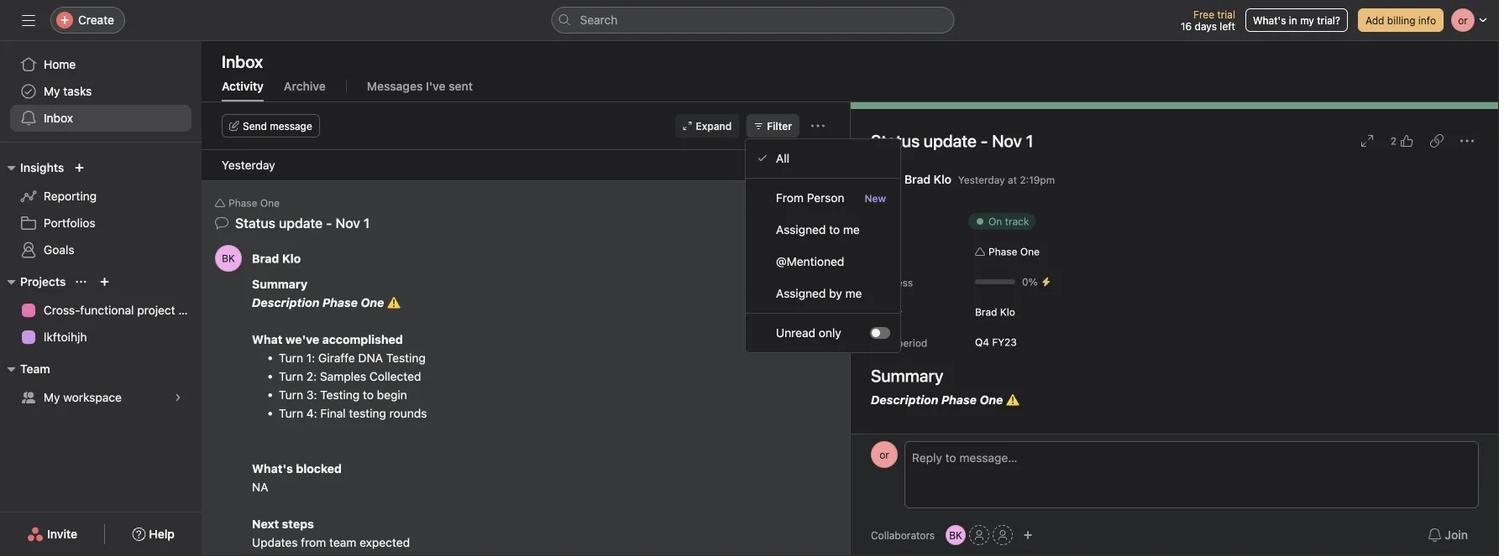 Task type: describe. For each thing, give the bounding box(es) containing it.
1 vertical spatial track
[[1005, 216, 1029, 228]]

rounds
[[389, 407, 427, 421]]

more actions image
[[811, 119, 825, 133]]

owner
[[871, 307, 902, 319]]

1 vertical spatial brad klo
[[975, 307, 1015, 318]]

invite
[[47, 528, 77, 542]]

workspace
[[63, 391, 122, 405]]

q4
[[975, 337, 990, 349]]

send
[[243, 120, 267, 132]]

phase down at on the right
[[989, 246, 1018, 258]]

from
[[776, 191, 804, 205]]

add
[[1366, 14, 1385, 26]]

home
[[44, 58, 76, 71]]

archive
[[284, 79, 326, 93]]

add billing info button
[[1358, 8, 1444, 32]]

status for status update - nov 1
[[235, 215, 276, 231]]

assigned for assigned to me
[[776, 223, 826, 237]]

brad klo link for status
[[905, 173, 952, 186]]

cross-functional project plan
[[44, 304, 201, 318]]

0 vertical spatial phase one
[[228, 197, 280, 209]]

assigned by me
[[776, 287, 862, 301]]

summary for ⚠️ icon
[[252, 278, 308, 291]]

1 vertical spatial bk
[[222, 253, 235, 265]]

my tasks
[[44, 84, 92, 98]]

teams element
[[0, 354, 202, 415]]

what's in my trial?
[[1253, 14, 1341, 26]]

2:19pm
[[1020, 174, 1055, 186]]

na
[[252, 481, 268, 495]]

time
[[871, 338, 894, 349]]

messages i've sent
[[367, 79, 473, 93]]

i've
[[426, 79, 446, 93]]

my
[[1300, 14, 1314, 26]]

4 turn from the top
[[279, 407, 303, 421]]

team button
[[0, 360, 50, 380]]

giraffe
[[318, 352, 355, 365]]

send message
[[243, 120, 312, 132]]

0 vertical spatial bk
[[878, 174, 891, 186]]

description phase one for ⚠️ image
[[871, 394, 1006, 407]]

unread only
[[776, 326, 842, 340]]

description for ⚠️ image
[[871, 394, 939, 407]]

brad klo yesterday at 2:19pm
[[905, 173, 1055, 186]]

updates
[[252, 536, 298, 550]]

one up the 0%
[[1020, 246, 1040, 258]]

lkftoihjh link
[[10, 324, 192, 351]]

in
[[1289, 14, 1298, 26]]

expected
[[360, 536, 410, 550]]

help
[[149, 528, 175, 542]]

0 vertical spatial on
[[789, 197, 803, 209]]

final
[[320, 407, 346, 421]]

inbox inside global element
[[44, 111, 73, 125]]

my workspace
[[44, 391, 122, 405]]

one left ⚠️ icon
[[361, 296, 384, 310]]

one up status update - nov 1 at the left
[[260, 197, 280, 209]]

description for ⚠️ icon
[[252, 296, 320, 310]]

samples
[[320, 370, 366, 384]]

assigned for assigned by me
[[776, 287, 826, 301]]

brad klo link for summary
[[252, 252, 301, 266]]

0 vertical spatial inbox
[[222, 51, 263, 71]]

team
[[20, 362, 50, 376]]

or
[[880, 449, 889, 461]]

copy link image
[[1431, 134, 1444, 148]]

q4 fy23
[[975, 337, 1017, 349]]

phase left ⚠️ image
[[942, 394, 977, 407]]

messages
[[367, 79, 423, 93]]

status update - nov 1
[[235, 215, 370, 231]]

1 vertical spatial on track
[[989, 216, 1029, 228]]

functional
[[80, 304, 134, 318]]

trial
[[1217, 8, 1236, 20]]

new
[[865, 193, 886, 205]]

0 vertical spatial testing
[[386, 352, 426, 365]]

1 vertical spatial bk button
[[946, 526, 966, 546]]

nov 1
[[336, 215, 370, 231]]

what
[[252, 333, 283, 347]]

2 button
[[1386, 129, 1419, 153]]

create
[[78, 13, 114, 27]]

by
[[829, 287, 842, 301]]

projects element
[[0, 267, 202, 354]]

only
[[819, 326, 842, 340]]

person
[[807, 191, 845, 205]]

projects button
[[0, 272, 66, 292]]

tasks
[[63, 84, 92, 98]]

join button
[[1417, 521, 1479, 551]]

0 horizontal spatial yesterday
[[222, 158, 275, 172]]

filter button
[[746, 114, 800, 138]]

2
[[1391, 135, 1397, 147]]

0 vertical spatial to
[[829, 223, 840, 237]]

collaborators
[[871, 530, 935, 542]]

search
[[580, 13, 618, 27]]

reporting
[[44, 189, 97, 203]]

phase up the accomplished
[[323, 296, 358, 310]]

activity
[[222, 79, 264, 93]]

expand button
[[675, 114, 739, 138]]

0%
[[1022, 276, 1038, 288]]

goals
[[44, 243, 74, 257]]

add billing info
[[1366, 14, 1436, 26]]

time period
[[871, 338, 928, 349]]

project
[[137, 304, 175, 318]]

all
[[776, 152, 790, 165]]

me for assigned to me
[[843, 223, 860, 237]]

create button
[[50, 7, 125, 34]]

accomplished
[[322, 333, 403, 347]]

2 turn from the top
[[279, 370, 303, 384]]

16
[[1181, 20, 1192, 32]]

3:
[[306, 388, 317, 402]]

portfolios link
[[10, 210, 192, 237]]

testing
[[349, 407, 386, 421]]

1 turn from the top
[[279, 352, 303, 365]]

collected
[[370, 370, 421, 384]]



Task type: locate. For each thing, give the bounding box(es) containing it.
turn left 2:
[[279, 370, 303, 384]]

what's inside "what's blocked na"
[[252, 462, 293, 476]]

messages i've sent link
[[367, 79, 473, 102]]

0 vertical spatial bk button
[[215, 245, 242, 272]]

me down the person
[[843, 223, 860, 237]]

brad down status update - nov 1
[[905, 173, 931, 186]]

what's inside button
[[1253, 14, 1286, 26]]

my inside teams "element"
[[44, 391, 60, 405]]

0 vertical spatial -
[[981, 131, 988, 151]]

bk button down status update - nov 1 at the left
[[215, 245, 242, 272]]

1 horizontal spatial phase one
[[989, 246, 1040, 258]]

0 horizontal spatial track
[[806, 197, 830, 209]]

summary up what
[[252, 278, 308, 291]]

track up assigned to me
[[806, 197, 830, 209]]

0 vertical spatial assigned
[[776, 223, 826, 237]]

days
[[1195, 20, 1217, 32]]

description up we've
[[252, 296, 320, 310]]

description phase one for ⚠️ icon
[[252, 296, 387, 310]]

phase
[[228, 197, 257, 209], [989, 246, 1018, 258], [323, 296, 358, 310], [942, 394, 977, 407]]

yesterday down send
[[222, 158, 275, 172]]

at
[[1008, 174, 1017, 186]]

- left the nov at the top
[[981, 131, 988, 151]]

1 vertical spatial me
[[846, 287, 862, 301]]

steps
[[282, 518, 314, 532]]

1 horizontal spatial description
[[871, 394, 939, 407]]

what's for what's blocked na
[[252, 462, 293, 476]]

status update - nov 1 link
[[871, 131, 1034, 151]]

0 horizontal spatial bk button
[[215, 245, 242, 272]]

turn left 4: at the bottom left
[[279, 407, 303, 421]]

portfolios
[[44, 216, 95, 230]]

klo down status update - nov 1 at the left
[[282, 252, 301, 266]]

brad klo
[[252, 252, 301, 266], [975, 307, 1015, 318]]

turn left 1:
[[279, 352, 303, 365]]

1 horizontal spatial brad klo
[[975, 307, 1015, 318]]

1 vertical spatial description phase one
[[871, 394, 1006, 407]]

summary down period
[[871, 366, 944, 386]]

description phase one
[[252, 296, 387, 310], [871, 394, 1006, 407]]

1 vertical spatial testing
[[320, 388, 360, 402]]

0 vertical spatial track
[[806, 197, 830, 209]]

1 horizontal spatial what's
[[1253, 14, 1286, 26]]

1 horizontal spatial on
[[989, 216, 1002, 228]]

1 horizontal spatial bk
[[878, 174, 891, 186]]

next
[[252, 518, 279, 532]]

1 horizontal spatial yesterday
[[958, 174, 1005, 186]]

1 horizontal spatial klo
[[934, 173, 952, 186]]

dna
[[358, 352, 383, 365]]

to inside what we've accomplished turn 1: giraffe dna testing turn 2: samples collected turn 3: testing to begin turn 4: final testing rounds
[[363, 388, 374, 402]]

testing down samples
[[320, 388, 360, 402]]

1 horizontal spatial brad
[[905, 173, 931, 186]]

1 horizontal spatial -
[[981, 131, 988, 151]]

1 vertical spatial to
[[363, 388, 374, 402]]

search button
[[551, 7, 955, 34]]

reporting link
[[10, 183, 192, 210]]

1 horizontal spatial summary
[[871, 366, 944, 386]]

1 horizontal spatial bk button
[[946, 526, 966, 546]]

invite button
[[16, 520, 88, 550]]

0 vertical spatial on track
[[789, 197, 830, 209]]

me right "by"
[[846, 287, 862, 301]]

0 vertical spatial what's
[[1253, 14, 1286, 26]]

1 horizontal spatial on track
[[989, 216, 1029, 228]]

insights element
[[0, 153, 202, 267]]

or button
[[871, 442, 898, 469]]

1 vertical spatial brad
[[252, 252, 279, 266]]

expand
[[696, 120, 732, 132]]

my for my tasks
[[44, 84, 60, 98]]

turn left 3:
[[279, 388, 303, 402]]

new image
[[74, 163, 84, 173]]

2 vertical spatial bk
[[949, 530, 963, 542]]

on
[[789, 197, 803, 209], [989, 216, 1002, 228]]

inbox
[[222, 51, 263, 71], [44, 111, 73, 125]]

2 horizontal spatial klo
[[1000, 307, 1015, 318]]

turn
[[279, 352, 303, 365], [279, 370, 303, 384], [279, 388, 303, 402], [279, 407, 303, 421]]

brad klo link down status update - nov 1
[[905, 173, 952, 186]]

my
[[44, 84, 60, 98], [44, 391, 60, 405]]

0 horizontal spatial summary
[[252, 278, 308, 291]]

cross-functional project plan link
[[10, 297, 201, 324]]

on left the person
[[789, 197, 803, 209]]

0 horizontal spatial brad klo
[[252, 252, 301, 266]]

0 horizontal spatial bk
[[222, 253, 235, 265]]

my workspace link
[[10, 385, 192, 412]]

track
[[806, 197, 830, 209], [1005, 216, 1029, 228]]

0 horizontal spatial brad
[[252, 252, 279, 266]]

lkftoihjh
[[44, 331, 87, 344]]

on track up phase one link
[[989, 216, 1029, 228]]

testing
[[386, 352, 426, 365], [320, 388, 360, 402]]

inbox up activity
[[222, 51, 263, 71]]

yesterday inside brad klo yesterday at 2:19pm
[[958, 174, 1005, 186]]

what's up na
[[252, 462, 293, 476]]

me
[[843, 223, 860, 237], [846, 287, 862, 301]]

⚠️ image
[[1006, 394, 1020, 407]]

brad
[[905, 173, 931, 186], [252, 252, 279, 266], [975, 307, 997, 318]]

1
[[1026, 131, 1034, 151]]

assigned down @mentioned
[[776, 287, 826, 301]]

update left nov 1 at top left
[[279, 215, 323, 231]]

unread
[[776, 326, 816, 340]]

0 vertical spatial summary
[[252, 278, 308, 291]]

0 horizontal spatial description phase one
[[252, 296, 387, 310]]

1 horizontal spatial inbox
[[222, 51, 263, 71]]

brad klo down status update - nov 1 at the left
[[252, 252, 301, 266]]

period
[[897, 338, 928, 349]]

plan
[[178, 304, 201, 318]]

summary
[[252, 278, 308, 291], [871, 366, 944, 386]]

2 my from the top
[[44, 391, 60, 405]]

blocked
[[296, 462, 342, 476]]

bk button
[[215, 245, 242, 272], [946, 526, 966, 546]]

my down team
[[44, 391, 60, 405]]

assigned up @mentioned
[[776, 223, 826, 237]]

cross-
[[44, 304, 80, 318]]

1 horizontal spatial track
[[1005, 216, 1029, 228]]

add or remove collaborators image
[[1023, 531, 1033, 541]]

update for nov
[[924, 131, 977, 151]]

0 horizontal spatial on track
[[789, 197, 830, 209]]

on up phase one link
[[989, 216, 1002, 228]]

2 vertical spatial brad
[[975, 307, 997, 318]]

1 my from the top
[[44, 84, 60, 98]]

description phase one down period
[[871, 394, 1006, 407]]

0 horizontal spatial what's
[[252, 462, 293, 476]]

search list box
[[551, 7, 955, 34]]

to down the person
[[829, 223, 840, 237]]

help button
[[121, 520, 186, 550]]

description down time period on the bottom right of page
[[871, 394, 939, 407]]

status for status update - nov 1
[[871, 131, 920, 151]]

1 horizontal spatial description phase one
[[871, 394, 1006, 407]]

brad klo up q4 fy23
[[975, 307, 1015, 318]]

3 turn from the top
[[279, 388, 303, 402]]

2 horizontal spatial brad
[[975, 307, 997, 318]]

0 horizontal spatial description
[[252, 296, 320, 310]]

1 horizontal spatial brad klo link
[[905, 173, 952, 186]]

hide sidebar image
[[22, 13, 35, 27]]

phase one up the 0%
[[989, 246, 1040, 258]]

2 vertical spatial klo
[[1000, 307, 1015, 318]]

2 horizontal spatial bk
[[949, 530, 963, 542]]

brad down status update - nov 1 at the left
[[252, 252, 279, 266]]

insights
[[20, 161, 64, 175]]

send message button
[[222, 114, 320, 138]]

0 vertical spatial yesterday
[[222, 158, 275, 172]]

global element
[[0, 41, 202, 142]]

0 vertical spatial brad klo
[[252, 252, 301, 266]]

0 vertical spatial update
[[924, 131, 977, 151]]

update for nov 1
[[279, 215, 323, 231]]

2:
[[306, 370, 317, 384]]

free
[[1194, 8, 1215, 20]]

from person
[[776, 191, 845, 205]]

description phase one up we've
[[252, 296, 387, 310]]

0 vertical spatial description phase one
[[252, 296, 387, 310]]

0 vertical spatial klo
[[934, 173, 952, 186]]

status
[[871, 131, 920, 151], [235, 215, 276, 231], [871, 217, 902, 228]]

testing up collected
[[386, 352, 426, 365]]

new project or portfolio image
[[99, 277, 110, 287]]

bk
[[878, 174, 891, 186], [222, 253, 235, 265], [949, 530, 963, 542]]

left
[[1220, 20, 1236, 32]]

1 vertical spatial klo
[[282, 252, 301, 266]]

fy23
[[992, 337, 1017, 349]]

brad up q4 at right
[[975, 307, 997, 318]]

1 vertical spatial inbox
[[44, 111, 73, 125]]

assigned
[[776, 223, 826, 237], [776, 287, 826, 301]]

summary for ⚠️ image
[[871, 366, 944, 386]]

0 horizontal spatial phase one
[[228, 197, 280, 209]]

what's blocked na
[[252, 462, 342, 495]]

my left tasks
[[44, 84, 60, 98]]

klo up fy23
[[1000, 307, 1015, 318]]

goals link
[[10, 237, 192, 264]]

0 horizontal spatial klo
[[282, 252, 301, 266]]

1 assigned from the top
[[776, 223, 826, 237]]

phase one link
[[969, 244, 1047, 260]]

0 vertical spatial description
[[252, 296, 320, 310]]

what's for what's in my trial?
[[1253, 14, 1286, 26]]

update up brad klo yesterday at 2:19pm
[[924, 131, 977, 151]]

brad klo link down status update - nov 1 at the left
[[252, 252, 301, 266]]

me for assigned by me
[[846, 287, 862, 301]]

nov
[[992, 131, 1022, 151]]

phase up status update - nov 1 at the left
[[228, 197, 257, 209]]

what's in my trial? button
[[1246, 8, 1348, 32]]

show options, current sort, top image
[[76, 277, 86, 287]]

klo
[[934, 173, 952, 186], [282, 252, 301, 266], [1000, 307, 1015, 318]]

track up phase one link
[[1005, 216, 1029, 228]]

1 vertical spatial on
[[989, 216, 1002, 228]]

1 vertical spatial brad klo link
[[252, 252, 301, 266]]

klo down status update - nov 1 link
[[934, 173, 952, 186]]

my inside global element
[[44, 84, 60, 98]]

1 vertical spatial phase one
[[989, 246, 1040, 258]]

activity link
[[222, 79, 264, 102]]

billing
[[1388, 14, 1416, 26]]

assigned to me
[[776, 223, 860, 237]]

inbox down my tasks
[[44, 111, 73, 125]]

insights button
[[0, 158, 64, 178]]

1 vertical spatial description
[[871, 394, 939, 407]]

next steps updates from team expected
[[252, 518, 410, 550]]

1 horizontal spatial update
[[924, 131, 977, 151]]

filter
[[767, 120, 792, 132]]

1 vertical spatial assigned
[[776, 287, 826, 301]]

trial?
[[1317, 14, 1341, 26]]

- left nov 1 at top left
[[326, 215, 332, 231]]

team
[[329, 536, 356, 550]]

on track up assigned to me
[[789, 197, 830, 209]]

1 horizontal spatial to
[[829, 223, 840, 237]]

one left ⚠️ image
[[980, 394, 1003, 407]]

full screen image
[[1361, 134, 1374, 148]]

yesterday left at on the right
[[958, 174, 1005, 186]]

1 vertical spatial yesterday
[[958, 174, 1005, 186]]

2 assigned from the top
[[776, 287, 826, 301]]

0 vertical spatial brad klo link
[[905, 173, 952, 186]]

⚠️ image
[[387, 297, 401, 310]]

0 horizontal spatial to
[[363, 388, 374, 402]]

sent
[[449, 79, 473, 93]]

we've
[[285, 333, 319, 347]]

0 horizontal spatial update
[[279, 215, 323, 231]]

1 vertical spatial -
[[326, 215, 332, 231]]

- for nov
[[981, 131, 988, 151]]

1 vertical spatial summary
[[871, 366, 944, 386]]

from
[[301, 536, 326, 550]]

phase one up status update - nov 1 at the left
[[228, 197, 280, 209]]

join
[[1445, 529, 1468, 543]]

info
[[1419, 14, 1436, 26]]

what's left in
[[1253, 14, 1286, 26]]

0 horizontal spatial on
[[789, 197, 803, 209]]

1 vertical spatial what's
[[252, 462, 293, 476]]

1 vertical spatial update
[[279, 215, 323, 231]]

0 horizontal spatial inbox
[[44, 111, 73, 125]]

0 vertical spatial brad
[[905, 173, 931, 186]]

1 vertical spatial my
[[44, 391, 60, 405]]

see details, my workspace image
[[173, 393, 183, 403]]

0 horizontal spatial testing
[[320, 388, 360, 402]]

0 vertical spatial me
[[843, 223, 860, 237]]

1 horizontal spatial testing
[[386, 352, 426, 365]]

projects
[[20, 275, 66, 289]]

status update - nov 1
[[871, 131, 1034, 151]]

@mentioned
[[776, 255, 844, 269]]

0 horizontal spatial brad klo link
[[252, 252, 301, 266]]

- for nov 1
[[326, 215, 332, 231]]

my for my workspace
[[44, 391, 60, 405]]

phase one inside phase one link
[[989, 246, 1040, 258]]

bk button right collaborators
[[946, 526, 966, 546]]

more actions image
[[1461, 134, 1474, 148]]

0 horizontal spatial -
[[326, 215, 332, 231]]

to up testing
[[363, 388, 374, 402]]

0 vertical spatial my
[[44, 84, 60, 98]]



Task type: vqa. For each thing, say whether or not it's contained in the screenshot.
- to the top
yes



